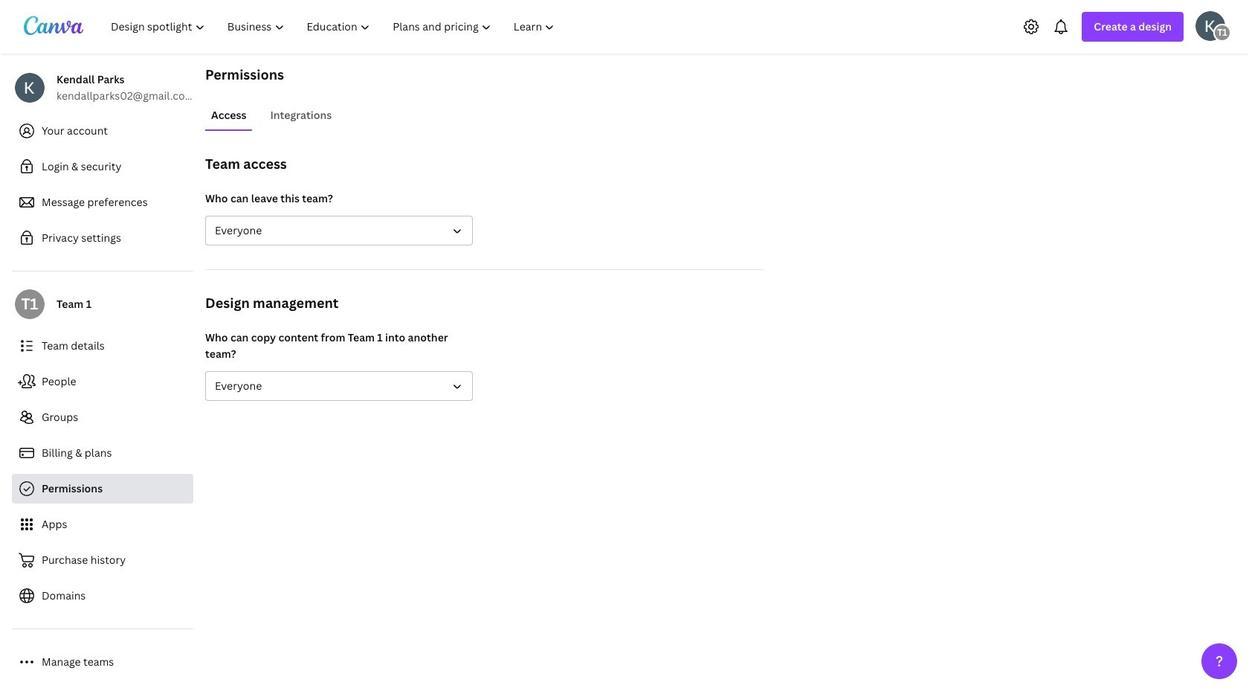 Task type: locate. For each thing, give the bounding box(es) containing it.
team 1 element
[[1214, 23, 1232, 41], [15, 289, 45, 319]]

1 horizontal spatial team 1 element
[[1214, 23, 1232, 41]]

0 horizontal spatial team 1 element
[[15, 289, 45, 319]]

0 vertical spatial team 1 element
[[1214, 23, 1232, 41]]

None button
[[205, 216, 473, 245], [205, 371, 473, 401], [205, 216, 473, 245], [205, 371, 473, 401]]



Task type: vqa. For each thing, say whether or not it's contained in the screenshot.
top Team 1 image
yes



Task type: describe. For each thing, give the bounding box(es) containing it.
1 vertical spatial team 1 element
[[15, 289, 45, 319]]

top level navigation element
[[101, 12, 568, 42]]

team 1 image
[[15, 289, 45, 319]]

team 1 image
[[1214, 23, 1232, 41]]

kendall parks image
[[1196, 11, 1226, 41]]



